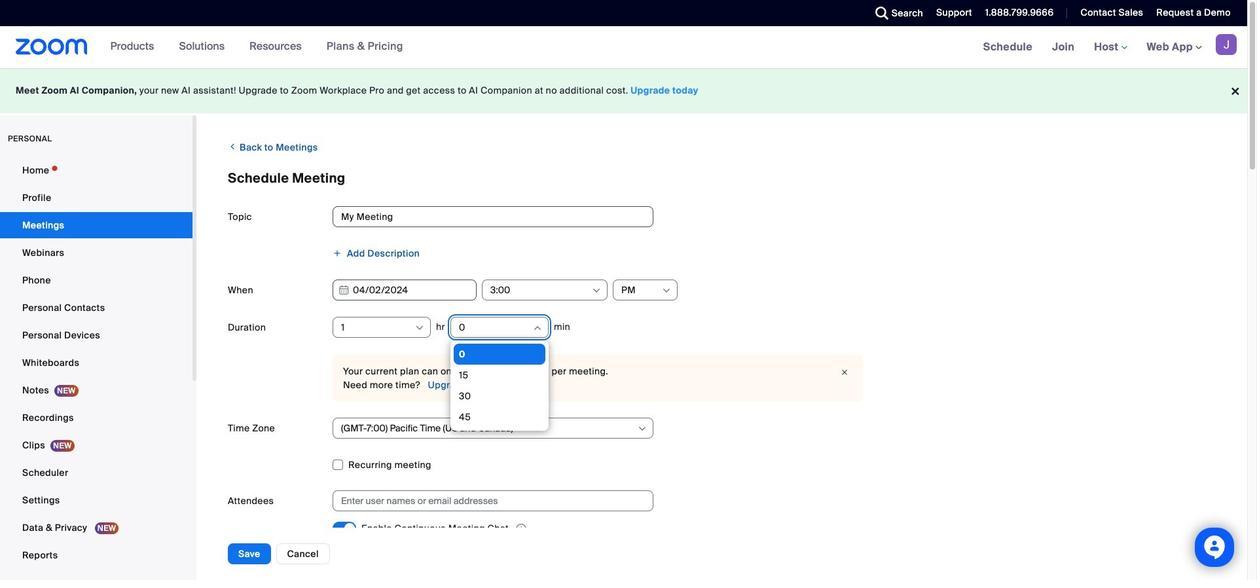 Task type: vqa. For each thing, say whether or not it's contained in the screenshot.
THUMBNAIL OF COPY OF FUN FACT
no



Task type: locate. For each thing, give the bounding box(es) containing it.
1 horizontal spatial show options image
[[592, 286, 602, 296]]

list box
[[454, 344, 546, 428]]

show options image
[[662, 286, 672, 296]]

show options image
[[592, 286, 602, 296], [415, 323, 425, 333], [637, 424, 648, 434]]

profile picture image
[[1217, 34, 1238, 55]]

select start time text field
[[491, 280, 591, 300]]

meetings navigation
[[974, 26, 1248, 69]]

1 vertical spatial show options image
[[415, 323, 425, 333]]

0 vertical spatial show options image
[[592, 286, 602, 296]]

My Meeting text field
[[333, 206, 654, 227]]

footer
[[0, 68, 1248, 113]]

2 horizontal spatial show options image
[[637, 424, 648, 434]]

application
[[362, 522, 611, 537]]

0 horizontal spatial show options image
[[415, 323, 425, 333]]

banner
[[0, 26, 1248, 69]]

hide options image
[[533, 323, 543, 333]]

product information navigation
[[101, 26, 413, 68]]



Task type: describe. For each thing, give the bounding box(es) containing it.
2 vertical spatial show options image
[[637, 424, 648, 434]]

add image
[[333, 249, 342, 258]]

Persistent Chat, enter email address,Enter user names or email addresses text field
[[341, 491, 634, 511]]

choose date text field
[[333, 280, 477, 301]]

zoom logo image
[[16, 39, 88, 55]]

close image
[[837, 366, 853, 379]]

personal menu menu
[[0, 157, 193, 570]]

learn more about enable continuous meeting chat image
[[512, 524, 531, 535]]

left image
[[228, 140, 237, 153]]



